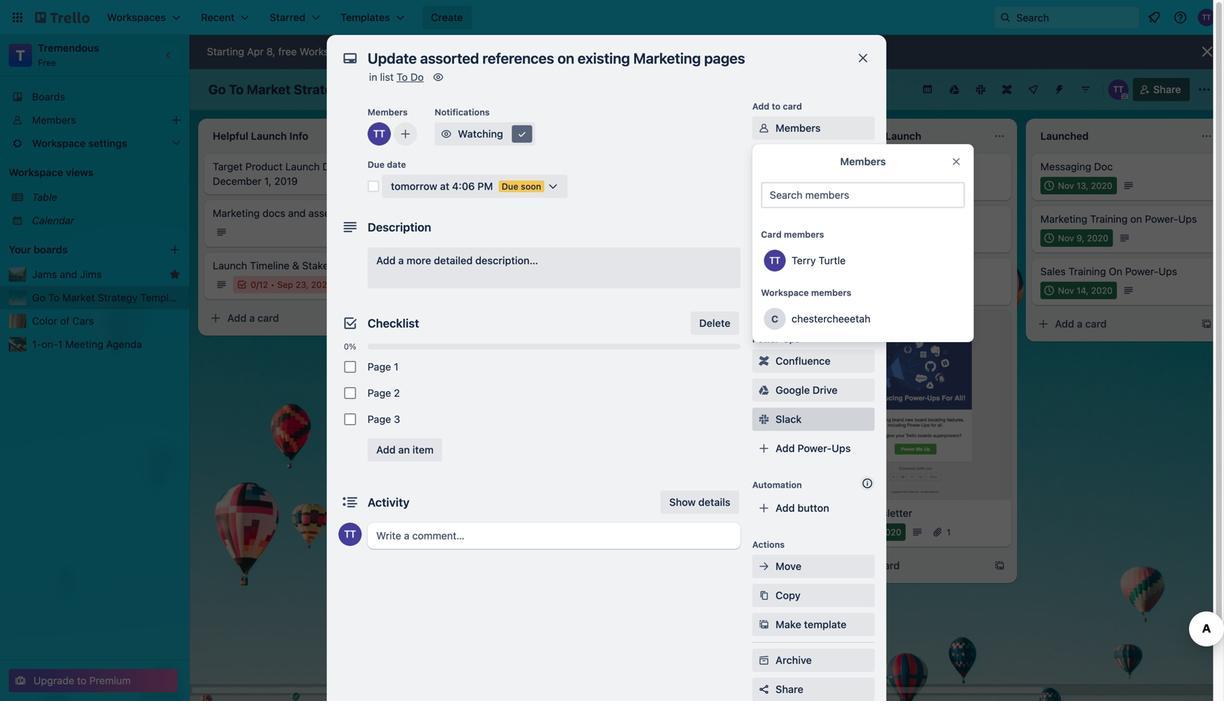 Task type: vqa. For each thing, say whether or not it's contained in the screenshot.


Task type: locate. For each thing, give the bounding box(es) containing it.
/ for 12
[[256, 280, 259, 290]]

0 vertical spatial to
[[427, 46, 436, 58]]

automation
[[752, 480, 802, 490]]

template
[[804, 619, 847, 631]]

launch up '2019'
[[285, 161, 320, 173]]

social
[[834, 161, 862, 173]]

add inside add power-ups link
[[776, 443, 795, 455]]

2020 right 21,
[[884, 181, 905, 191]]

on right references
[[554, 213, 565, 225]]

strategy down the workspaces
[[294, 82, 348, 97]]

1 jul from the top
[[851, 286, 863, 296]]

add a card
[[434, 280, 486, 292], [227, 312, 279, 324], [1055, 318, 1107, 330], [848, 560, 900, 572]]

template
[[351, 82, 409, 97], [140, 292, 184, 304]]

1 sm image from the top
[[757, 267, 771, 281]]

0 vertical spatial more
[[549, 46, 573, 58]]

sm image inside make template link
[[757, 618, 771, 633]]

2020 right 9,
[[1087, 233, 1109, 243]]

sm image right watching at the top left
[[515, 127, 529, 141]]

checklist inside button
[[776, 180, 820, 192]]

checklist
[[776, 180, 820, 192], [368, 317, 419, 330]]

2020 right 13, at the top right
[[1091, 181, 1113, 191]]

and left jims at the top of page
[[60, 269, 77, 281]]

marketing inside 'link'
[[213, 207, 260, 219]]

primary element
[[0, 0, 1224, 35]]

go down the starting
[[208, 82, 226, 97]]

tomorrow at 4:06 pm
[[391, 180, 493, 192]]

training for marketing
[[1090, 213, 1128, 225]]

sm image left copy
[[757, 589, 771, 603]]

members down in-
[[811, 288, 851, 298]]

1 vertical spatial jul
[[851, 528, 863, 538]]

page for page 2
[[368, 387, 391, 399]]

details
[[698, 497, 731, 509]]

0 vertical spatial template
[[351, 82, 409, 97]]

1 horizontal spatial to
[[229, 82, 244, 97]]

sm image for move
[[757, 560, 771, 574]]

on down messaging doc link
[[1131, 213, 1142, 225]]

sm image for watching
[[439, 127, 454, 141]]

1 horizontal spatial go to market strategy template
[[208, 82, 409, 97]]

1 vertical spatial terry turtle (terryturtle) image
[[574, 244, 592, 262]]

a down 'description'
[[398, 255, 404, 267]]

2020 right 14,
[[1091, 286, 1113, 296]]

dates
[[776, 210, 804, 222]]

0 vertical spatial create from template… image
[[787, 208, 799, 219]]

members for card members
[[784, 230, 824, 240]]

1 vertical spatial share button
[[752, 678, 875, 702]]

and
[[288, 207, 306, 219], [60, 269, 77, 281]]

1 vertical spatial training
[[1069, 266, 1106, 278]]

tremendous
[[38, 42, 99, 54]]

workspace down cover
[[761, 288, 809, 298]]

None text field
[[360, 45, 841, 71]]

23, right sep
[[296, 280, 309, 290]]

add a card down add a more detailed description…
[[434, 280, 486, 292]]

email newsletter
[[834, 508, 912, 520]]

archive
[[776, 655, 812, 667]]

0%
[[344, 342, 356, 352]]

nov inside nov 9, 2020 option
[[1058, 233, 1074, 243]]

add members to card image
[[400, 127, 411, 141]]

8,
[[266, 46, 275, 58]]

1 horizontal spatial terry turtle (terryturtle) image
[[764, 250, 786, 272]]

0 horizontal spatial 3
[[394, 414, 400, 426]]

Nov 9, 2020 checkbox
[[1041, 230, 1113, 247]]

0 horizontal spatial on
[[554, 213, 565, 225]]

1 vertical spatial market
[[62, 292, 95, 304]]

card
[[783, 101, 802, 111], [465, 280, 486, 292], [258, 312, 279, 324], [1085, 318, 1107, 330], [878, 560, 900, 572]]

messaging
[[1041, 161, 1091, 173]]

1 horizontal spatial checklist
[[776, 180, 820, 192]]

1 up 2
[[394, 361, 399, 373]]

email
[[834, 508, 859, 520]]

2 nov from the top
[[1058, 233, 1074, 243]]

checklist up dates
[[776, 180, 820, 192]]

docs
[[263, 207, 285, 219]]

0 horizontal spatial create from template… image
[[580, 281, 592, 292]]

Write a comment text field
[[368, 523, 741, 549]]

23, inside jul 23, 2020 option
[[866, 286, 879, 296]]

2 page from the top
[[368, 387, 391, 399]]

members for workspace members
[[811, 288, 851, 298]]

Jul 23, 2020 checkbox
[[834, 282, 907, 300]]

2 vertical spatial terry turtle (terryturtle) image
[[764, 250, 786, 272]]

sm image
[[431, 70, 446, 85], [757, 121, 771, 136], [439, 127, 454, 141], [515, 127, 529, 141], [757, 412, 771, 427], [757, 560, 771, 574], [757, 618, 771, 633]]

1 vertical spatial terry turtle (terryturtle) image
[[368, 122, 391, 146]]

add a card down jul 31, 2020
[[848, 560, 900, 572]]

1 inside checklist group
[[394, 361, 399, 373]]

0 vertical spatial and
[[288, 207, 306, 219]]

0 vertical spatial 3
[[514, 248, 520, 258]]

1 vertical spatial and
[[60, 269, 77, 281]]

and right the docs
[[288, 207, 306, 219]]

2020 for messaging
[[1091, 181, 1113, 191]]

tomorrow
[[391, 180, 437, 192]]

1 vertical spatial nov
[[1058, 233, 1074, 243]]

calendar power-up image
[[922, 83, 933, 95]]

on inside 'update assorted references on existing marketing pages'
[[554, 213, 565, 225]]

1 horizontal spatial strategy
[[294, 82, 348, 97]]

sales
[[1041, 266, 1066, 278]]

31,
[[866, 528, 878, 538]]

page
[[368, 361, 391, 373], [368, 387, 391, 399], [368, 414, 391, 426]]

3 page from the top
[[368, 414, 391, 426]]

marketing down assorted
[[459, 228, 506, 240]]

nov left 13, at the top right
[[1058, 181, 1074, 191]]

archive link
[[752, 649, 875, 673]]

2 horizontal spatial terry turtle (terryturtle) image
[[1108, 79, 1129, 100]]

market up cars
[[62, 292, 95, 304]]

0 vertical spatial nov
[[1058, 181, 1074, 191]]

members down dates button
[[784, 230, 824, 240]]

1 horizontal spatial template
[[351, 82, 409, 97]]

1 horizontal spatial launch
[[285, 161, 320, 173]]

0 vertical spatial share button
[[1133, 78, 1190, 101]]

2 vertical spatial to
[[77, 675, 87, 687]]

references
[[501, 213, 551, 225]]

be
[[378, 46, 390, 58]]

2020 down in-app announcement
[[881, 286, 903, 296]]

1-
[[32, 338, 41, 351]]

1 vertical spatial share
[[776, 684, 804, 696]]

0 horizontal spatial market
[[62, 292, 95, 304]]

more right learn
[[549, 46, 573, 58]]

2020 right 31,
[[880, 528, 902, 538]]

0 vertical spatial market
[[247, 82, 291, 97]]

1 horizontal spatial market
[[247, 82, 291, 97]]

0 horizontal spatial share button
[[752, 678, 875, 702]]

1 horizontal spatial 0
[[506, 248, 512, 258]]

collaborators.
[[453, 46, 517, 58]]

23, down in-app announcement
[[866, 286, 879, 296]]

attachment button
[[752, 233, 875, 257]]

workspace
[[9, 167, 63, 179], [761, 288, 809, 298]]

add power-ups
[[776, 443, 851, 455]]

0 horizontal spatial go
[[32, 292, 45, 304]]

23,
[[296, 280, 309, 290], [866, 286, 879, 296]]

a for sales training on power-ups's add a card button
[[1077, 318, 1083, 330]]

power- down messaging doc link
[[1145, 213, 1178, 225]]

1 vertical spatial page
[[368, 387, 391, 399]]

sm image inside copy link
[[757, 589, 771, 603]]

0 down pages
[[506, 248, 512, 258]]

messaging doc link
[[1041, 160, 1210, 174]]

a
[[398, 255, 404, 267], [456, 280, 462, 292], [249, 312, 255, 324], [1077, 318, 1083, 330], [870, 560, 876, 572]]

nov inside nov 14, 2020 checkbox
[[1058, 286, 1074, 296]]

assorted
[[457, 213, 498, 225]]

due left the soon
[[502, 181, 518, 192]]

due for due soon
[[502, 181, 518, 192]]

2 on from the left
[[1131, 213, 1142, 225]]

/ left •
[[256, 280, 259, 290]]

3 down pages
[[514, 248, 520, 258]]

due for due date
[[368, 160, 385, 170]]

0 vertical spatial 0
[[506, 248, 512, 258]]

1 page from the top
[[368, 361, 391, 373]]

go inside go to market strategy template text box
[[208, 82, 226, 97]]

sm image down notifications
[[439, 127, 454, 141]]

9,
[[1077, 233, 1085, 243]]

marketing up nov 9, 2020 option
[[1041, 213, 1088, 225]]

to left do
[[397, 71, 408, 83]]

template inside text box
[[351, 82, 409, 97]]

create from template… image for power-
[[1201, 318, 1213, 330]]

2020 inside 'checkbox'
[[884, 181, 905, 191]]

2 horizontal spatial to
[[772, 101, 781, 111]]

1 vertical spatial workspace
[[761, 288, 809, 298]]

1 horizontal spatial /
[[512, 248, 514, 258]]

a down nov 14, 2020 checkbox
[[1077, 318, 1083, 330]]

marketing for marketing docs and assets
[[213, 207, 260, 219]]

training up nov 9, 2020 on the right top
[[1090, 213, 1128, 225]]

workspaces
[[300, 46, 357, 58]]

in-
[[834, 266, 847, 278]]

1 horizontal spatial share
[[1153, 83, 1181, 95]]

add
[[752, 101, 770, 111], [376, 255, 396, 267], [434, 280, 454, 292], [227, 312, 247, 324], [1055, 318, 1074, 330], [776, 443, 795, 455], [376, 444, 396, 456], [776, 502, 795, 514], [848, 560, 867, 572]]

create from template… image
[[787, 208, 799, 219], [580, 281, 592, 292]]

1 vertical spatial 1
[[394, 361, 399, 373]]

starting
[[207, 46, 244, 58]]

1 vertical spatial /
[[256, 280, 259, 290]]

page left 2
[[368, 387, 391, 399]]

t
[[16, 47, 25, 64]]

0 horizontal spatial go to market strategy template
[[32, 292, 184, 304]]

0 horizontal spatial marketing
[[213, 207, 260, 219]]

0 vertical spatial terry turtle (terryturtle) image
[[1198, 9, 1215, 26]]

jims
[[80, 269, 102, 281]]

chestercheeetah (chestercheeetah) image
[[764, 308, 786, 330]]

due date
[[368, 160, 406, 170]]

1 nov from the top
[[1058, 181, 1074, 191]]

attachment
[[776, 239, 832, 251]]

0 horizontal spatial share
[[776, 684, 804, 696]]

meeting
[[65, 338, 103, 351]]

2 horizontal spatial marketing
[[1041, 213, 1088, 225]]

13,
[[1077, 181, 1089, 191]]

add a card down 14,
[[1055, 318, 1107, 330]]

1 vertical spatial due
[[502, 181, 518, 192]]

checklist up page 1
[[368, 317, 419, 330]]

&
[[292, 260, 299, 272]]

members
[[784, 230, 824, 240], [811, 288, 851, 298]]

pm
[[478, 180, 493, 192]]

page down page 2
[[368, 414, 391, 426]]

sm image right do
[[431, 70, 446, 85]]

2 vertical spatial page
[[368, 414, 391, 426]]

a for add a card button below description…
[[456, 280, 462, 292]]

add a card button down sep
[[204, 307, 364, 330]]

nov 13, 2020
[[1058, 181, 1113, 191]]

0 horizontal spatial due
[[368, 160, 385, 170]]

Mark due date as complete checkbox
[[368, 181, 379, 192]]

share button left show menu icon
[[1133, 78, 1190, 101]]

sm image down actions
[[757, 560, 771, 574]]

to do link
[[397, 71, 424, 83]]

0 vertical spatial training
[[1090, 213, 1128, 225]]

workspace for workspace members
[[761, 288, 809, 298]]

workspace members
[[761, 288, 851, 298]]

nov left 9,
[[1058, 233, 1074, 243]]

nov for messaging
[[1058, 181, 1074, 191]]

0 horizontal spatial strategy
[[98, 292, 138, 304]]

template down be
[[351, 82, 409, 97]]

0 vertical spatial go to market strategy template
[[208, 82, 409, 97]]

custom fields
[[776, 297, 844, 309]]

marketing down "december"
[[213, 207, 260, 219]]

page for page 3
[[368, 414, 391, 426]]

Aug 21, 2020 checkbox
[[834, 177, 910, 195]]

checklist group
[[338, 354, 741, 433]]

terry turtle (terryturtle) image
[[1108, 79, 1129, 100], [368, 122, 391, 146], [764, 250, 786, 272]]

drive
[[813, 384, 838, 396]]

0 horizontal spatial checklist
[[368, 317, 419, 330]]

sm image left make
[[757, 618, 771, 633]]

Nov 14, 2020 checkbox
[[1041, 282, 1117, 300]]

jul
[[851, 286, 863, 296], [851, 528, 863, 538]]

1 horizontal spatial on
[[1131, 213, 1142, 225]]

0 for 0 / 3
[[506, 248, 512, 258]]

nov left 14,
[[1058, 286, 1074, 296]]

2 horizontal spatial create from template… image
[[1201, 318, 1213, 330]]

2 vertical spatial 1
[[947, 528, 951, 538]]

0 horizontal spatial /
[[256, 280, 259, 290]]

0 horizontal spatial launch
[[213, 260, 247, 272]]

color
[[32, 315, 57, 327]]

go to market strategy template down the workspaces
[[208, 82, 409, 97]]

1 horizontal spatial terry turtle (terryturtle) image
[[574, 244, 592, 262]]

0 horizontal spatial 1
[[58, 338, 62, 351]]

1 vertical spatial members
[[811, 288, 851, 298]]

a down 0 / 12 • sep 23, 2021
[[249, 312, 255, 324]]

/ down pages
[[512, 248, 514, 258]]

2020 for marketing
[[1087, 233, 1109, 243]]

4 sm image from the top
[[757, 589, 771, 603]]

sm image for confluence
[[757, 354, 771, 369]]

create from template… image
[[373, 313, 385, 324], [1201, 318, 1213, 330], [994, 560, 1006, 572]]

your boards
[[9, 244, 68, 256]]

1 horizontal spatial 1
[[394, 361, 399, 373]]

to up color of cars
[[48, 292, 60, 304]]

due soon
[[502, 181, 541, 192]]

sm image for make template
[[757, 618, 771, 633]]

0 vertical spatial members
[[784, 230, 824, 240]]

add a card button down jul 31, 2020
[[825, 555, 985, 578]]

add a card for create from template… icon for power-
[[1055, 318, 1107, 330]]

fields
[[816, 297, 844, 309]]

sm image inside cover link
[[757, 267, 771, 281]]

calendar link
[[32, 214, 181, 228]]

go down jams
[[32, 292, 45, 304]]

jul for jul 31, 2020
[[851, 528, 863, 538]]

0 vertical spatial /
[[512, 248, 514, 258]]

due
[[368, 160, 385, 170], [502, 181, 518, 192]]

0 horizontal spatial terry turtle (terryturtle) image
[[338, 523, 362, 547]]

power- down the "c" at the right
[[752, 334, 783, 345]]

jul 31, 2020
[[851, 528, 902, 538]]

sm image left archive on the bottom of page
[[757, 654, 771, 668]]

sm image down add to card
[[757, 121, 771, 136]]

limits
[[665, 46, 690, 58]]

training up "nov 14, 2020"
[[1069, 266, 1106, 278]]

a down 31,
[[870, 560, 876, 572]]

share button down archive link on the right bottom of page
[[752, 678, 875, 702]]

sm image inside archive link
[[757, 654, 771, 668]]

nov for sales
[[1058, 286, 1074, 296]]

marketing training on power-ups link
[[1041, 212, 1210, 227]]

social promotion link
[[834, 160, 1003, 174]]

template down starred icon
[[140, 292, 184, 304]]

marketing
[[213, 207, 260, 219], [1041, 213, 1088, 225], [459, 228, 506, 240]]

1 on from the left
[[554, 213, 565, 225]]

jul left 31,
[[851, 528, 863, 538]]

nov inside the "nov 13, 2020" checkbox
[[1058, 181, 1074, 191]]

to
[[397, 71, 408, 83], [229, 82, 244, 97], [48, 292, 60, 304]]

0 horizontal spatial to
[[77, 675, 87, 687]]

2019
[[274, 175, 298, 187]]

marketing docs and assets
[[213, 207, 339, 219]]

3 down 2
[[394, 414, 400, 426]]

0 horizontal spatial more
[[407, 255, 431, 267]]

0 vertical spatial launch
[[285, 161, 320, 173]]

strategy up color of cars link
[[98, 292, 138, 304]]

sm image for copy
[[757, 589, 771, 603]]

1 vertical spatial more
[[407, 255, 431, 267]]

due left date
[[368, 160, 385, 170]]

3 sm image from the top
[[757, 383, 771, 398]]

members link down add to card
[[752, 117, 875, 140]]

5 sm image from the top
[[757, 654, 771, 668]]

sm image down power-ups
[[757, 354, 771, 369]]

1 vertical spatial to
[[772, 101, 781, 111]]

more down existing
[[407, 255, 431, 267]]

1 horizontal spatial 23,
[[866, 286, 879, 296]]

Search field
[[1011, 7, 1139, 28]]

to down the starting
[[229, 82, 244, 97]]

launch timeline & stakeholders link
[[213, 259, 382, 273]]

sm image left cover
[[757, 267, 771, 281]]

0 horizontal spatial 23,
[[296, 280, 309, 290]]

sm image
[[757, 267, 771, 281], [757, 354, 771, 369], [757, 383, 771, 398], [757, 589, 771, 603], [757, 654, 771, 668]]

sm image for slack
[[757, 412, 771, 427]]

go
[[208, 82, 226, 97], [32, 292, 45, 304]]

sm image inside move link
[[757, 560, 771, 574]]

in-app announcement link
[[834, 265, 1003, 279]]

Board name text field
[[201, 78, 416, 101]]

to for upgrade to premium
[[77, 675, 87, 687]]

add inside add button button
[[776, 502, 795, 514]]

2 sm image from the top
[[757, 354, 771, 369]]

workspace up the table
[[9, 167, 63, 179]]

1 right 1-
[[58, 338, 62, 351]]

add a card button down description…
[[411, 275, 571, 298]]

3 nov from the top
[[1058, 286, 1074, 296]]

page up page 2
[[368, 361, 391, 373]]

stakeholders
[[302, 260, 364, 272]]

add button button
[[752, 497, 875, 520]]

2 jul from the top
[[851, 528, 863, 538]]

add a card down 12
[[227, 312, 279, 324]]

0 vertical spatial jul
[[851, 286, 863, 296]]

sm image left google
[[757, 383, 771, 398]]

a down add a more detailed description…
[[456, 280, 462, 292]]

market down 8,
[[247, 82, 291, 97]]

create
[[431, 11, 463, 23]]

launch left timeline
[[213, 260, 247, 272]]

jul down app on the right of page
[[851, 286, 863, 296]]

2 horizontal spatial 1
[[947, 528, 951, 538]]

0
[[506, 248, 512, 258], [251, 280, 256, 290]]

Nov 13, 2020 checkbox
[[1041, 177, 1117, 195]]

Jul 31, 2020 checkbox
[[834, 524, 906, 541]]

terry turtle (terryturtle) image
[[1198, 9, 1215, 26], [574, 244, 592, 262], [338, 523, 362, 547]]

add inside add an item button
[[376, 444, 396, 456]]

0 horizontal spatial 0
[[251, 280, 256, 290]]

share left show menu icon
[[1153, 83, 1181, 95]]

share down archive on the bottom of page
[[776, 684, 804, 696]]

0 / 12 • sep 23, 2021
[[251, 280, 331, 290]]

strategy
[[294, 82, 348, 97], [98, 292, 138, 304]]

1 horizontal spatial members link
[[752, 117, 875, 140]]

members link down boards
[[0, 109, 189, 132]]

workspace navigation collapse icon image
[[159, 45, 179, 66]]

1 down email newsletter link
[[947, 528, 951, 538]]

1 horizontal spatial and
[[288, 207, 306, 219]]

add a card button for sales training on power-ups
[[1032, 313, 1192, 336]]

1 vertical spatial 3
[[394, 414, 400, 426]]

terry
[[792, 255, 816, 267]]

0 vertical spatial workspace
[[9, 167, 63, 179]]

sm image for google drive
[[757, 383, 771, 398]]

1 horizontal spatial workspace
[[761, 288, 809, 298]]

2020 for in-
[[881, 286, 903, 296]]

add a card button for launch timeline & stakeholders
[[204, 307, 364, 330]]

2 vertical spatial nov
[[1058, 286, 1074, 296]]

sm image left slack
[[757, 412, 771, 427]]

go to market strategy template up color of cars link
[[32, 292, 184, 304]]

add a card button down "nov 14, 2020"
[[1032, 313, 1192, 336]]

create button
[[422, 6, 472, 29]]

0 left 12
[[251, 280, 256, 290]]

0 vertical spatial 1
[[58, 338, 62, 351]]

1 vertical spatial 0
[[251, 280, 256, 290]]

0 horizontal spatial terry turtle (terryturtle) image
[[368, 122, 391, 146]]

0 horizontal spatial to
[[48, 292, 60, 304]]



Task type: describe. For each thing, give the bounding box(es) containing it.
doc
[[1094, 161, 1113, 173]]

social promotion
[[834, 161, 913, 173]]

apr
[[247, 46, 264, 58]]

aug
[[851, 181, 867, 191]]

market inside text box
[[247, 82, 291, 97]]

watching button
[[435, 122, 535, 146]]

watching
[[458, 128, 503, 140]]

Search members text field
[[761, 182, 965, 208]]

strategy inside text box
[[294, 82, 348, 97]]

date
[[387, 160, 406, 170]]

10
[[439, 46, 450, 58]]

sep
[[277, 280, 293, 290]]

launch inside target product launch date: december 1, 2019
[[285, 161, 320, 173]]

copy link
[[752, 584, 875, 608]]

boards
[[34, 244, 68, 256]]

2021
[[311, 280, 331, 290]]

email newsletter link
[[834, 506, 1003, 521]]

chestercheeetah
[[792, 313, 871, 325]]

4:06
[[452, 180, 475, 192]]

to inside the go to market strategy template link
[[48, 292, 60, 304]]

1 horizontal spatial share button
[[1133, 78, 1190, 101]]

1 vertical spatial checklist
[[368, 317, 419, 330]]

1 horizontal spatial more
[[549, 46, 573, 58]]

terry turtle (terryturtle) image inside terry turtle button
[[764, 250, 786, 272]]

0 horizontal spatial members link
[[0, 109, 189, 132]]

/ for 3
[[512, 248, 514, 258]]

your boards with 4 items element
[[9, 241, 147, 259]]

12
[[259, 280, 268, 290]]

0 for 0 / 12 • sep 23, 2021
[[251, 280, 256, 290]]

add button
[[776, 502, 829, 514]]

add a more detailed description… link
[[368, 248, 741, 289]]

jul 23, 2020
[[851, 286, 903, 296]]

0 notifications image
[[1146, 9, 1163, 26]]

an
[[398, 444, 410, 456]]

workspace for workspace views
[[9, 167, 63, 179]]

free
[[38, 58, 56, 68]]

target product launch date: december 1, 2019
[[213, 161, 348, 187]]

2020 for social
[[884, 181, 905, 191]]

add a card for create from template… image to the bottom
[[434, 280, 486, 292]]

1 vertical spatial strategy
[[98, 292, 138, 304]]

target
[[213, 161, 243, 173]]

upgrade to premium link
[[9, 670, 178, 693]]

move link
[[752, 555, 875, 579]]

c
[[772, 314, 778, 325]]

terry turtle
[[792, 255, 846, 267]]

aug 21, 2020
[[851, 181, 905, 191]]

nov for marketing
[[1058, 233, 1074, 243]]

pages
[[509, 228, 537, 240]]

sm image for archive
[[757, 654, 771, 668]]

power- down slack
[[798, 443, 832, 455]]

do
[[411, 71, 424, 83]]

sales training on power-ups link
[[1041, 265, 1210, 279]]

page for page 1
[[368, 361, 391, 373]]

2 horizontal spatial to
[[397, 71, 408, 83]]

marketing for marketing training on power-ups
[[1041, 213, 1088, 225]]

2 horizontal spatial terry turtle (terryturtle) image
[[1198, 9, 1215, 26]]

jams
[[32, 269, 57, 281]]

description
[[368, 220, 431, 234]]

marketing training on power-ups
[[1041, 213, 1197, 225]]

upgrade to premium
[[34, 675, 131, 687]]

go to market strategy template link
[[32, 291, 184, 305]]

3 inside checklist group
[[394, 414, 400, 426]]

google
[[776, 384, 810, 396]]

of
[[60, 315, 70, 327]]

to for add to card
[[772, 101, 781, 111]]

copy
[[776, 590, 801, 602]]

add board image
[[169, 244, 181, 256]]

sm image for members
[[757, 121, 771, 136]]

views
[[66, 167, 94, 179]]

1 vertical spatial go
[[32, 292, 45, 304]]

1 vertical spatial create from template… image
[[580, 281, 592, 292]]

search image
[[1000, 12, 1011, 23]]

Mar 8 checkbox
[[440, 244, 486, 262]]

members up the aug
[[840, 156, 886, 168]]

training for sales
[[1069, 266, 1106, 278]]

existing
[[420, 228, 456, 240]]

1 horizontal spatial create from template… image
[[994, 560, 1006, 572]]

limited
[[393, 46, 424, 58]]

in
[[369, 71, 377, 83]]

members down boards
[[32, 114, 76, 126]]

a for launch timeline & stakeholders's add a card button
[[249, 312, 255, 324]]

tremendous free
[[38, 42, 99, 68]]

nov 9, 2020
[[1058, 233, 1109, 243]]

on
[[1109, 266, 1123, 278]]

1 horizontal spatial create from template… image
[[787, 208, 799, 219]]

detailed
[[434, 255, 473, 267]]

add a card for stakeholders create from template… icon
[[227, 312, 279, 324]]

workspace views
[[9, 167, 94, 179]]

1-on-1 meeting agenda
[[32, 338, 142, 351]]

and inside 'link'
[[288, 207, 306, 219]]

open information menu image
[[1173, 10, 1188, 25]]

list
[[380, 71, 394, 83]]

mar 8
[[458, 248, 481, 258]]

Page 1 checkbox
[[344, 361, 356, 373]]

in-app announcement
[[834, 266, 940, 278]]

Page 2 checkbox
[[344, 388, 356, 399]]

boards link
[[0, 85, 189, 109]]

learn
[[520, 46, 546, 58]]

sm image for cover
[[757, 267, 771, 281]]

update assorted references on existing marketing pages
[[420, 213, 565, 240]]

actions
[[752, 540, 785, 550]]

1,
[[264, 175, 272, 187]]

timeline
[[250, 260, 290, 272]]

marketing inside 'update assorted references on existing marketing pages'
[[459, 228, 506, 240]]

starred icon image
[[169, 269, 181, 281]]

2 vertical spatial terry turtle (terryturtle) image
[[338, 523, 362, 547]]

1 horizontal spatial to
[[427, 46, 436, 58]]

slack
[[776, 414, 802, 426]]

at
[[440, 180, 449, 192]]

button
[[798, 502, 829, 514]]

calendar
[[32, 215, 74, 227]]

checklist button
[[752, 175, 875, 198]]

date:
[[323, 161, 348, 173]]

Page 3 checkbox
[[344, 414, 356, 426]]

0 vertical spatial share
[[1153, 83, 1181, 95]]

members down add to card
[[776, 122, 821, 134]]

1-on-1 meeting agenda link
[[32, 337, 181, 352]]

0 vertical spatial terry turtle (terryturtle) image
[[1108, 79, 1129, 100]]

custom
[[776, 297, 813, 309]]

members up add members to card icon
[[368, 107, 408, 117]]

0 / 3
[[506, 248, 520, 258]]

jams and jims
[[32, 269, 102, 281]]

launch inside 'link'
[[213, 260, 247, 272]]

color of cars
[[32, 315, 94, 327]]

go to market strategy template inside text box
[[208, 82, 409, 97]]

1 vertical spatial go to market strategy template
[[32, 292, 184, 304]]

to inside go to market strategy template text box
[[229, 82, 244, 97]]

2020 for sales
[[1091, 286, 1113, 296]]

target product launch date: december 1, 2019 link
[[213, 160, 382, 189]]

add a card button for in-app announcement
[[825, 555, 985, 578]]

t link
[[9, 44, 32, 67]]

jul for jul 23, 2020
[[851, 286, 863, 296]]

jams and jims link
[[32, 267, 163, 282]]

•
[[271, 280, 275, 290]]

0 horizontal spatial and
[[60, 269, 77, 281]]

cars
[[72, 315, 94, 327]]

power- right the on
[[1125, 266, 1159, 278]]

confluence
[[776, 355, 831, 367]]

show menu image
[[1197, 82, 1212, 97]]

nov 14, 2020
[[1058, 286, 1113, 296]]

create from template… image for stakeholders
[[373, 313, 385, 324]]

power ups image
[[1027, 84, 1039, 95]]

1 vertical spatial template
[[140, 292, 184, 304]]

add power-ups link
[[752, 437, 875, 461]]

delete
[[699, 317, 731, 329]]

collaborator
[[606, 46, 662, 58]]

make template link
[[752, 614, 875, 637]]

starting apr 8, free workspaces will be limited to 10 collaborators. learn more about collaborator limits
[[207, 46, 690, 58]]



